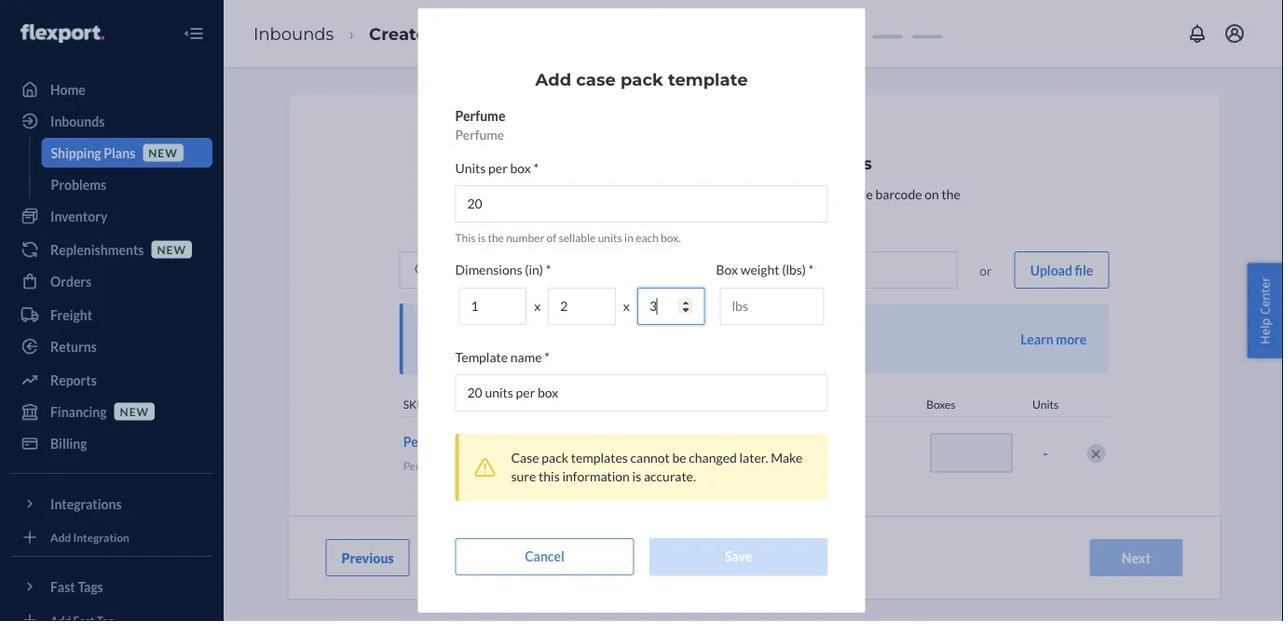 Task type: vqa. For each thing, say whether or not it's contained in the screenshot.
for
yes



Task type: locate. For each thing, give the bounding box(es) containing it.
1 vertical spatial template
[[550, 322, 602, 338]]

the left 'number'
[[488, 231, 504, 245]]

0 horizontal spatial this
[[515, 342, 536, 358]]

pack down 'inbound'
[[620, 70, 663, 90]]

1 vertical spatial a
[[482, 322, 489, 338]]

0 horizontal spatial the
[[488, 231, 504, 245]]

for left l number field
[[605, 322, 622, 338]]

is inside case pack templates cannot be changed later. make sure this information is accurate.
[[632, 469, 641, 485]]

0 horizontal spatial a
[[482, 322, 489, 338]]

H number field
[[459, 288, 527, 325]]

0 horizontal spatial learn more button
[[774, 203, 841, 222]]

case inside document
[[576, 70, 616, 90]]

1 vertical spatial more
[[1056, 331, 1087, 347]]

units for units per box *
[[455, 161, 486, 177]]

1 horizontal spatial of
[[713, 205, 724, 220]]

box.
[[748, 205, 772, 220], [661, 231, 681, 245]]

0 vertical spatial new
[[148, 146, 178, 159]]

1 horizontal spatial x
[[623, 299, 630, 315]]

save button
[[649, 539, 828, 576]]

learn for the top 'learn more' button
[[774, 205, 808, 220]]

add right '+' at the right
[[679, 447, 703, 463]]

more down scannable
[[810, 205, 841, 220]]

box. inside case packs must have product information or a scannable barcode on the outside of the box.
[[748, 205, 772, 220]]

0 horizontal spatial or
[[792, 186, 804, 202]]

learn more button down scannable
[[774, 203, 841, 222]]

0 vertical spatial learn more
[[774, 205, 841, 220]]

-
[[1043, 446, 1048, 461]]

1 horizontal spatial units
[[1032, 398, 1059, 411]]

1 vertical spatial or
[[980, 262, 992, 278]]

0 horizontal spatial case
[[511, 451, 539, 466]]

0 vertical spatial template
[[668, 70, 748, 90]]

products
[[793, 153, 872, 173]]

home link
[[11, 75, 212, 104]]

is down cannot
[[632, 469, 641, 485]]

0 horizontal spatial case
[[491, 322, 517, 338]]

1 vertical spatial information
[[538, 342, 606, 358]]

none text field inside 'add case pack template' document
[[455, 375, 828, 412]]

1 horizontal spatial learn
[[1020, 331, 1053, 347]]

1 vertical spatial this
[[539, 469, 560, 485]]

each right "in"
[[636, 231, 659, 245]]

units inside 'add case pack template' document
[[455, 161, 486, 177]]

more
[[810, 205, 841, 220], [1056, 331, 1087, 347]]

case up save
[[491, 322, 517, 338]]

0 vertical spatial case
[[576, 70, 616, 90]]

have
[[644, 186, 671, 202]]

learn more button down upload
[[1020, 330, 1087, 348]]

previous
[[341, 550, 394, 566]]

1 vertical spatial for
[[608, 342, 625, 358]]

0 vertical spatial is
[[478, 231, 486, 245]]

case inside add a case pack template for each product. we'll save this information for future inbounds.
[[491, 322, 517, 338]]

information down templates
[[562, 469, 630, 485]]

0 horizontal spatial inbounds
[[50, 113, 105, 129]]

1 vertical spatial of
[[547, 231, 556, 245]]

case for case pack templates cannot be changed later. make sure this information is accurate.
[[511, 451, 539, 466]]

the right on
[[942, 186, 961, 202]]

2 horizontal spatial case
[[706, 447, 732, 463]]

x right w number field
[[623, 299, 630, 315]]

template for add a case pack template for each product. we'll save this information for future inbounds.
[[550, 322, 602, 338]]

this
[[515, 342, 536, 358], [539, 469, 560, 485]]

perfume link
[[403, 434, 453, 450]]

pack inside case pack templates cannot be changed later. make sure this information is accurate.
[[542, 451, 568, 466]]

case for +
[[706, 447, 732, 463]]

1 vertical spatial box.
[[661, 231, 681, 245]]

is right this
[[478, 231, 486, 245]]

or
[[792, 186, 804, 202], [980, 262, 992, 278]]

search image
[[415, 264, 428, 277]]

perfume perfume
[[455, 108, 505, 143]]

must
[[613, 186, 642, 202]]

learn
[[774, 205, 808, 220], [1020, 331, 1053, 347]]

x
[[534, 299, 541, 315], [623, 299, 630, 315]]

0 vertical spatial box.
[[748, 205, 772, 220]]

add up have
[[637, 153, 673, 173]]

more for 'learn more' button to the bottom
[[1056, 331, 1087, 347]]

case
[[548, 186, 576, 202], [511, 451, 539, 466]]

0 horizontal spatial is
[[478, 231, 486, 245]]

case inside case pack templates cannot be changed later. make sure this information is accurate.
[[511, 451, 539, 466]]

1 horizontal spatial inbounds link
[[253, 23, 334, 44]]

case for add
[[491, 322, 517, 338]]

the right outside
[[727, 205, 746, 220]]

or left upload
[[980, 262, 992, 278]]

0 horizontal spatial template
[[550, 322, 602, 338]]

file
[[1075, 262, 1093, 278]]

pack left make
[[734, 447, 762, 463]]

case up the sure
[[511, 451, 539, 466]]

0 vertical spatial information
[[722, 186, 789, 202]]

make
[[771, 451, 803, 466]]

None text field
[[455, 375, 828, 412]]

pack
[[620, 70, 663, 90], [520, 322, 547, 338], [734, 447, 762, 463], [542, 451, 568, 466]]

of
[[713, 205, 724, 220], [547, 231, 556, 245]]

this right the sure
[[539, 469, 560, 485]]

learn more down upload
[[1020, 331, 1087, 347]]

a left scannable
[[807, 186, 813, 202]]

case-
[[677, 153, 724, 173]]

0 vertical spatial learn
[[774, 205, 808, 220]]

* right (in)
[[546, 262, 551, 278]]

2 vertical spatial template
[[764, 447, 817, 463]]

learn more down scannable
[[774, 205, 841, 220]]

2 vertical spatial information
[[562, 469, 630, 485]]

each inside 'add case pack template' document
[[636, 231, 659, 245]]

information down w number field
[[538, 342, 606, 358]]

learn up (lbs)
[[774, 205, 808, 220]]

1 vertical spatial case
[[511, 451, 539, 466]]

2 vertical spatial the
[[488, 231, 504, 245]]

1 vertical spatial inbounds link
[[11, 106, 212, 136]]

1 vertical spatial new
[[157, 243, 186, 256]]

new
[[148, 146, 178, 159], [157, 243, 186, 256], [120, 405, 149, 418]]

0 horizontal spatial more
[[810, 205, 841, 220]]

problems link
[[41, 170, 212, 199]]

add left integration
[[50, 531, 71, 544]]

add a case pack template for each product. we'll save this information for future inbounds.
[[455, 322, 722, 358]]

future
[[628, 342, 664, 358]]

information
[[722, 186, 789, 202], [538, 342, 606, 358], [562, 469, 630, 485]]

lbs number field
[[720, 288, 824, 325]]

2 vertical spatial case
[[706, 447, 732, 463]]

add integration
[[50, 531, 129, 544]]

home
[[50, 82, 86, 97]]

of left sellable at the left top of page
[[547, 231, 556, 245]]

0 horizontal spatial learn more
[[774, 205, 841, 220]]

more down upload file
[[1056, 331, 1087, 347]]

add inside add a case pack template for each product. we'll save this information for future inbounds.
[[455, 322, 479, 338]]

a
[[807, 186, 813, 202], [482, 322, 489, 338]]

product.
[[655, 322, 704, 338]]

returns link
[[11, 332, 212, 362]]

new for financing
[[120, 405, 149, 418]]

0 vertical spatial of
[[713, 205, 724, 220]]

1 horizontal spatial template
[[668, 70, 748, 90]]

0 vertical spatial learn more button
[[774, 203, 841, 222]]

pack left templates
[[542, 451, 568, 466]]

freight
[[50, 307, 92, 323]]

add inside "link"
[[679, 447, 703, 463]]

this inside add a case pack template for each product. we'll save this information for future inbounds.
[[515, 342, 536, 358]]

template inside "link"
[[764, 447, 817, 463]]

None number field
[[455, 185, 828, 223]]

dimensions (in) *
[[455, 262, 551, 278]]

1 horizontal spatial learn more
[[1020, 331, 1087, 347]]

sure
[[511, 469, 536, 485]]

product
[[674, 186, 719, 202]]

pack up the name
[[520, 322, 547, 338]]

case left packs on the top left
[[548, 186, 576, 202]]

* right the box
[[533, 161, 539, 177]]

learn down upload
[[1020, 331, 1053, 347]]

0 horizontal spatial of
[[547, 231, 556, 245]]

1 vertical spatial each
[[625, 322, 652, 338]]

0 vertical spatial each
[[636, 231, 659, 245]]

template
[[668, 70, 748, 90], [550, 322, 602, 338], [764, 447, 817, 463]]

storage
[[506, 23, 574, 44]]

2 vertical spatial new
[[120, 405, 149, 418]]

case down 'inbound'
[[576, 70, 616, 90]]

1 horizontal spatial learn more button
[[1020, 330, 1087, 348]]

information inside case packs must have product information or a scannable barcode on the outside of the box.
[[722, 186, 789, 202]]

0 horizontal spatial box.
[[661, 231, 681, 245]]

new down the reports link
[[120, 405, 149, 418]]

1 vertical spatial is
[[632, 469, 641, 485]]

row
[[399, 417, 1109, 489]]

1 horizontal spatial more
[[1056, 331, 1087, 347]]

inbounds inside breadcrumbs navigation
[[253, 23, 334, 44]]

0 vertical spatial inbounds
[[253, 23, 334, 44]]

later.
[[739, 451, 768, 466]]

box. down packed
[[748, 205, 772, 220]]

add inside document
[[535, 70, 571, 90]]

for left future
[[608, 342, 625, 358]]

each
[[636, 231, 659, 245], [625, 322, 652, 338]]

0 vertical spatial a
[[807, 186, 813, 202]]

0 vertical spatial for
[[605, 322, 622, 338]]

0 horizontal spatial learn
[[774, 205, 808, 220]]

1 vertical spatial units
[[1032, 398, 1059, 411]]

add
[[535, 70, 571, 90], [637, 153, 673, 173], [455, 322, 479, 338], [679, 447, 703, 463], [50, 531, 71, 544]]

learn more button
[[774, 203, 841, 222], [1020, 330, 1087, 348]]

1 horizontal spatial is
[[632, 469, 641, 485]]

more for the top 'learn more' button
[[810, 205, 841, 220]]

1 horizontal spatial this
[[539, 469, 560, 485]]

1 vertical spatial learn
[[1020, 331, 1053, 347]]

for
[[605, 322, 622, 338], [608, 342, 625, 358]]

units up -
[[1032, 398, 1059, 411]]

add up we'll
[[455, 322, 479, 338]]

problems
[[51, 177, 106, 192]]

information down packed
[[722, 186, 789, 202]]

add for case
[[455, 322, 479, 338]]

the
[[942, 186, 961, 202], [727, 205, 746, 220], [488, 231, 504, 245]]

a inside case packs must have product information or a scannable barcode on the outside of the box.
[[807, 186, 813, 202]]

add down storage
[[535, 70, 571, 90]]

1 vertical spatial learn more
[[1020, 331, 1087, 347]]

1 horizontal spatial case
[[548, 186, 576, 202]]

0 vertical spatial inbounds link
[[253, 23, 334, 44]]

of inside case packs must have product information or a scannable barcode on the outside of the box.
[[713, 205, 724, 220]]

x down (in)
[[534, 299, 541, 315]]

inventory
[[50, 208, 107, 224]]

1 vertical spatial the
[[727, 205, 746, 220]]

new up orders "link"
[[157, 243, 186, 256]]

save
[[725, 549, 752, 565]]

case inside case packs must have product information or a scannable barcode on the outside of the box.
[[548, 186, 576, 202]]

(lbs)
[[782, 262, 806, 278]]

packed
[[724, 153, 788, 173]]

dimensions
[[455, 262, 522, 278]]

2 horizontal spatial template
[[764, 447, 817, 463]]

new for shipping plans
[[148, 146, 178, 159]]

0 vertical spatial case
[[548, 186, 576, 202]]

shipping plans
[[51, 145, 135, 161]]

next
[[1122, 550, 1151, 566]]

0 vertical spatial this
[[515, 342, 536, 358]]

0 horizontal spatial x
[[534, 299, 541, 315]]

*
[[533, 161, 539, 177], [546, 262, 551, 278], [809, 262, 814, 278], [544, 350, 550, 366]]

1 horizontal spatial case
[[576, 70, 616, 90]]

0 vertical spatial or
[[792, 186, 804, 202]]

or down products
[[792, 186, 804, 202]]

be
[[672, 451, 686, 466]]

billing
[[50, 436, 87, 451]]

2 horizontal spatial the
[[942, 186, 961, 202]]

units left "per"
[[455, 161, 486, 177]]

1 vertical spatial learn more button
[[1020, 330, 1087, 348]]

1 vertical spatial case
[[491, 322, 517, 338]]

this right save
[[515, 342, 536, 358]]

inbounds
[[253, 23, 334, 44], [50, 113, 105, 129]]

1 horizontal spatial a
[[807, 186, 813, 202]]

1 horizontal spatial box.
[[748, 205, 772, 220]]

a up save
[[482, 322, 489, 338]]

perfume inside perfume perfume
[[455, 127, 504, 143]]

case inside "link"
[[706, 447, 732, 463]]

template inside add a case pack template for each product. we'll save this information for future inbounds.
[[550, 322, 602, 338]]

(in)
[[525, 262, 543, 278]]

1 horizontal spatial inbounds
[[253, 23, 334, 44]]

is
[[478, 231, 486, 245], [632, 469, 641, 485]]

box. down outside
[[661, 231, 681, 245]]

of down product
[[713, 205, 724, 220]]

units for units
[[1032, 398, 1059, 411]]

each up future
[[625, 322, 652, 338]]

case left later.
[[706, 447, 732, 463]]

new right plans
[[148, 146, 178, 159]]

this inside case pack templates cannot be changed later. make sure this information is accurate.
[[539, 469, 560, 485]]

0 vertical spatial more
[[810, 205, 841, 220]]

0 horizontal spatial inbounds link
[[11, 106, 212, 136]]

case
[[576, 70, 616, 90], [491, 322, 517, 338], [706, 447, 732, 463]]

flexport logo image
[[20, 24, 104, 43]]

0 horizontal spatial units
[[455, 161, 486, 177]]

* right (lbs)
[[809, 262, 814, 278]]

1 vertical spatial inbounds
[[50, 113, 105, 129]]

0 vertical spatial units
[[455, 161, 486, 177]]



Task type: describe. For each thing, give the bounding box(es) containing it.
on
[[925, 186, 939, 202]]

cancel
[[525, 549, 564, 565]]

changed
[[689, 451, 737, 466]]

help center button
[[1247, 263, 1283, 359]]

or inside case packs must have product information or a scannable barcode on the outside of the box.
[[792, 186, 804, 202]]

details
[[710, 398, 743, 411]]

a inside add a case pack template for each product. we'll save this information for future inbounds.
[[482, 322, 489, 338]]

units
[[598, 231, 622, 245]]

pack inside add a case pack template for each product. we'll save this information for future inbounds.
[[520, 322, 547, 338]]

freight link
[[11, 300, 212, 330]]

billing link
[[11, 429, 212, 458]]

+ add case pack template
[[669, 447, 817, 463]]

we'll
[[455, 342, 484, 358]]

close navigation image
[[183, 22, 205, 45]]

case pack templates cannot be changed later. make sure this information is accurate.
[[511, 451, 803, 485]]

information inside case pack templates cannot be changed later. make sure this information is accurate.
[[562, 469, 630, 485]]

W number field
[[548, 288, 616, 325]]

returns
[[50, 339, 97, 355]]

orders
[[50, 273, 92, 289]]

inbounds link inside breadcrumbs navigation
[[253, 23, 334, 44]]

2 x from the left
[[623, 299, 630, 315]]

this
[[455, 231, 476, 245]]

name
[[510, 350, 542, 366]]

number
[[506, 231, 544, 245]]

reports link
[[11, 365, 212, 395]]

add integration link
[[11, 526, 212, 549]]

upload
[[1030, 262, 1072, 278]]

weight
[[740, 262, 779, 278]]

Number of boxes number field
[[930, 434, 1012, 473]]

add for packed
[[637, 153, 673, 173]]

reports
[[50, 372, 97, 388]]

learn for 'learn more' button to the bottom
[[1020, 331, 1053, 347]]

sellable
[[559, 231, 596, 245]]

add case pack template
[[535, 70, 748, 90]]

next button
[[1090, 539, 1183, 577]]

outside
[[668, 205, 710, 220]]

learn more for the top 'learn more' button
[[774, 205, 841, 220]]

* right the name
[[544, 350, 550, 366]]

boxes
[[926, 398, 956, 411]]

create
[[369, 23, 427, 44]]

packing details
[[670, 398, 743, 411]]

row containing perfume
[[399, 417, 1109, 489]]

1 x from the left
[[534, 299, 541, 315]]

previous button
[[326, 539, 410, 577]]

template for + add case pack template
[[764, 447, 817, 463]]

breadcrumbs navigation
[[239, 6, 668, 61]]

add case-packed products
[[637, 153, 872, 173]]

create reserve storage inbound
[[369, 23, 653, 44]]

the inside 'add case pack template' document
[[488, 231, 504, 245]]

template name *
[[455, 350, 550, 366]]

cancel button
[[455, 539, 634, 576]]

packs
[[579, 186, 611, 202]]

this is the number of sellable units in each box.
[[455, 231, 681, 245]]

1 horizontal spatial or
[[980, 262, 992, 278]]

barcode
[[875, 186, 922, 202]]

add for pack
[[535, 70, 571, 90]]

upload file button
[[1014, 252, 1109, 289]]

help center
[[1256, 277, 1273, 345]]

+ add case pack template link
[[669, 446, 908, 465]]

box
[[510, 161, 531, 177]]

of inside 'add case pack template' document
[[547, 231, 556, 245]]

inventory link
[[11, 201, 212, 231]]

orders link
[[11, 266, 212, 296]]

in
[[624, 231, 633, 245]]

box weight (lbs) *
[[716, 262, 814, 278]]

center
[[1256, 277, 1273, 315]]

save
[[487, 342, 512, 358]]

help
[[1256, 318, 1273, 345]]

reserve
[[431, 23, 502, 44]]

1 horizontal spatial the
[[727, 205, 746, 220]]

case for case packs must have product information or a scannable barcode on the outside of the box.
[[548, 186, 576, 202]]

scannable
[[816, 186, 873, 202]]

accurate.
[[644, 469, 696, 485]]

per
[[488, 161, 508, 177]]

learn more for 'learn more' button to the bottom
[[1020, 331, 1087, 347]]

inbound
[[579, 23, 653, 44]]

plans
[[104, 145, 135, 161]]

case packs must have product information or a scannable barcode on the outside of the box.
[[548, 186, 961, 220]]

L number field
[[637, 288, 705, 325]]

add case pack template document
[[418, 0, 865, 613]]

new for replenishments
[[157, 243, 186, 256]]

shipping
[[51, 145, 101, 161]]

upload file
[[1030, 262, 1093, 278]]

template
[[455, 350, 508, 366]]

+
[[669, 447, 677, 463]]

inbounds.
[[666, 342, 722, 358]]

box
[[716, 262, 738, 278]]

replenishments
[[50, 242, 144, 258]]

skus
[[403, 398, 430, 411]]

financing
[[50, 404, 107, 420]]

template inside document
[[668, 70, 748, 90]]

information inside add a case pack template for each product. we'll save this information for future inbounds.
[[538, 342, 606, 358]]

each inside add a case pack template for each product. we'll save this information for future inbounds.
[[625, 322, 652, 338]]

0 vertical spatial the
[[942, 186, 961, 202]]

packing
[[670, 398, 708, 411]]

box. inside 'add case pack template' document
[[661, 231, 681, 245]]

templates
[[571, 451, 628, 466]]

pack inside "link"
[[734, 447, 762, 463]]

units per box *
[[455, 161, 539, 177]]



